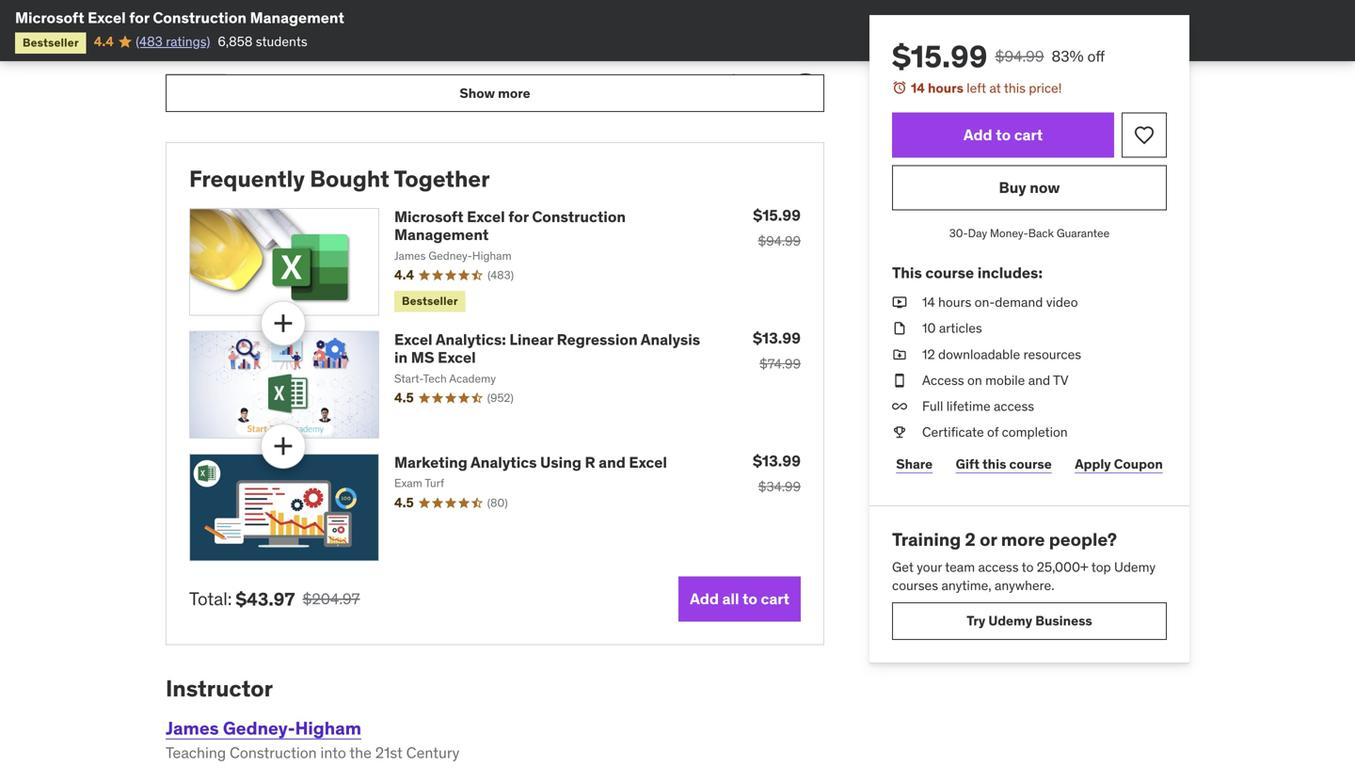 Task type: vqa. For each thing, say whether or not it's contained in the screenshot.
and within the marketing analytics using r and excel exam turf
yes



Task type: describe. For each thing, give the bounding box(es) containing it.
ratings)
[[166, 33, 210, 50]]

0 vertical spatial course
[[926, 263, 975, 282]]

back
[[1029, 226, 1055, 241]]

for for microsoft excel for construction management
[[129, 8, 149, 27]]

$34.99
[[759, 478, 801, 495]]

century
[[406, 743, 460, 763]]

to inside training 2 or more people? get your team access to 25,000+ top udemy courses anytime, anywhere.
[[1022, 559, 1034, 576]]

try
[[967, 613, 986, 630]]

&
[[478, 72, 487, 92]]

apply coupon button
[[1072, 446, 1168, 483]]

math
[[331, 90, 367, 110]]

4.7
[[551, 72, 570, 89]]

linear
[[510, 330, 554, 349]]

instructor
[[166, 675, 273, 703]]

$13.99 $34.99
[[753, 451, 801, 495]]

$43.97
[[236, 588, 295, 611]]

marketing
[[395, 453, 468, 472]]

total
[[272, 24, 301, 41]]

wishlist image
[[1134, 124, 1156, 147]]

0 vertical spatial access
[[994, 398, 1035, 415]]

guarantee
[[1057, 226, 1110, 241]]

management for microsoft excel for construction management james gedney-higham
[[395, 225, 489, 244]]

marketing analytics using r and excel exam turf
[[395, 453, 668, 491]]

courses
[[893, 577, 939, 594]]

gedney- inside microsoft excel for construction management james gedney-higham
[[429, 248, 472, 263]]

residential plan reading, scaling & construction math
[[234, 72, 487, 110]]

10
[[923, 320, 936, 337]]

buy
[[1000, 178, 1027, 197]]

certificate
[[923, 424, 985, 441]]

anytime,
[[942, 577, 992, 594]]

people?
[[1050, 528, 1118, 551]]

r
[[585, 453, 596, 472]]

(952)
[[488, 391, 514, 405]]

$15.99 $94.99 83% off
[[893, 38, 1106, 75]]

xsmall image for certificate of completion
[[893, 423, 908, 442]]

$13.99 for marketing analytics using r and excel
[[753, 451, 801, 471]]

teaching
[[166, 743, 226, 763]]

ms
[[411, 348, 435, 367]]

start-
[[395, 371, 423, 386]]

xsmall image for 625
[[634, 73, 649, 88]]

14 hours left at this price!
[[911, 80, 1063, 97]]

your
[[917, 559, 943, 576]]

show more button
[[166, 75, 825, 112]]

the
[[350, 743, 372, 763]]

this course includes:
[[893, 263, 1043, 282]]

excel inside microsoft excel for construction management james gedney-higham
[[467, 207, 505, 226]]

show
[[460, 85, 495, 101]]

certificate of completion
[[923, 424, 1068, 441]]

downloadable
[[939, 346, 1021, 363]]

try udemy business link
[[893, 603, 1168, 640]]

into
[[321, 743, 346, 763]]

training 2 or more people? get your team access to 25,000+ top udemy courses anytime, anywhere.
[[893, 528, 1156, 594]]

to inside button
[[996, 125, 1011, 145]]

gift this course link
[[952, 446, 1056, 483]]

microsoft for microsoft excel for construction management james gedney-higham
[[395, 207, 464, 226]]

plan
[[318, 72, 350, 92]]

(483)
[[488, 268, 514, 283]]

left
[[967, 80, 987, 97]]

articles
[[940, 320, 983, 337]]

0 horizontal spatial udemy
[[989, 613, 1033, 630]]

excel inside 'marketing analytics using r and excel exam turf'
[[629, 453, 668, 472]]

regression
[[557, 330, 638, 349]]

46.5
[[241, 24, 269, 41]]

xsmall image for 10 articles
[[893, 319, 908, 338]]

construction inside microsoft excel for construction management james gedney-higham
[[532, 207, 626, 226]]

apply coupon
[[1076, 455, 1164, 472]]

udemy inside training 2 or more people? get your team access to 25,000+ top udemy courses anytime, anywhere.
[[1115, 559, 1156, 576]]

construction inside residential plan reading, scaling & construction math
[[234, 90, 327, 110]]

now
[[1030, 178, 1061, 197]]

day
[[969, 226, 988, 241]]

management for microsoft excel for construction management
[[250, 8, 345, 27]]

james gedney-higham teaching construction into the 21st century
[[166, 717, 460, 763]]

academy
[[450, 371, 496, 386]]

on-
[[975, 294, 996, 311]]

james gedney-higham link
[[166, 717, 362, 739]]

gift
[[956, 455, 980, 472]]

$94.99 for $15.99 $94.99 83% off
[[996, 47, 1045, 66]]

resources
[[1024, 346, 1082, 363]]

together
[[394, 165, 490, 193]]

more inside training 2 or more people? get your team access to 25,000+ top udemy courses anytime, anywhere.
[[1002, 528, 1046, 551]]

cart inside button
[[761, 589, 790, 609]]

all
[[723, 589, 740, 609]]

includes:
[[978, 263, 1043, 282]]

bought
[[310, 165, 390, 193]]

25,000+
[[1037, 559, 1089, 576]]

analysis
[[641, 330, 701, 349]]

share
[[897, 455, 933, 472]]

excel analytics: linear regression analysis in ms excel link
[[395, 330, 701, 367]]

buy now button
[[893, 165, 1168, 211]]

483 reviews element
[[488, 268, 514, 283]]

4.4 for (483 ratings)
[[94, 33, 114, 50]]

using
[[541, 453, 582, 472]]

in
[[395, 348, 408, 367]]

this inside gift this course link
[[983, 455, 1007, 472]]

coupon
[[1115, 455, 1164, 472]]

14 hours on-demand video
[[923, 294, 1079, 311]]

$13.99 for excel analytics: linear regression analysis in ms excel
[[753, 329, 801, 348]]

(483 ratings)
[[136, 33, 210, 50]]

scaling
[[420, 72, 474, 92]]

12 downloadable resources
[[923, 346, 1082, 363]]

gedney- inside the james gedney-higham teaching construction into the 21st century
[[223, 717, 295, 739]]

access on mobile and tv
[[923, 372, 1069, 389]]

gift this course
[[956, 455, 1052, 472]]



Task type: locate. For each thing, give the bounding box(es) containing it.
1 horizontal spatial more
[[1002, 528, 1046, 551]]

gedney- down "instructor"
[[223, 717, 295, 739]]

952 reviews element
[[488, 390, 514, 406]]

alarm image
[[893, 80, 908, 95]]

0 vertical spatial this
[[1005, 80, 1026, 97]]

0 horizontal spatial gedney-
[[223, 717, 295, 739]]

full
[[923, 398, 944, 415]]

0 horizontal spatial 4.4
[[94, 33, 114, 50]]

course inside gift this course link
[[1010, 455, 1052, 472]]

to
[[996, 125, 1011, 145], [1022, 559, 1034, 576], [743, 589, 758, 609]]

more inside button
[[498, 85, 531, 101]]

0 horizontal spatial james
[[166, 717, 219, 739]]

1 vertical spatial course
[[1010, 455, 1052, 472]]

add to cart button
[[893, 113, 1115, 158]]

1 vertical spatial xsmall image
[[893, 397, 908, 416]]

1 horizontal spatial cart
[[1015, 125, 1043, 145]]

gedney- down 'microsoft excel for construction management' link
[[429, 248, 472, 263]]

0 vertical spatial microsoft
[[15, 8, 84, 27]]

1 vertical spatial hours
[[928, 80, 964, 97]]

0 horizontal spatial course
[[926, 263, 975, 282]]

1 horizontal spatial management
[[395, 225, 489, 244]]

total: $43.97 $204.97
[[189, 588, 360, 611]]

0 vertical spatial add
[[964, 125, 993, 145]]

xsmall image left full on the right of the page
[[893, 397, 908, 416]]

get
[[893, 559, 914, 576]]

0 horizontal spatial to
[[743, 589, 758, 609]]

higham inside the james gedney-higham teaching construction into the 21st century
[[295, 717, 362, 739]]

1 horizontal spatial for
[[509, 207, 529, 226]]

$94.99 inside $15.99 $94.99
[[758, 233, 801, 249]]

1 vertical spatial for
[[509, 207, 529, 226]]

xsmall image
[[634, 73, 649, 88], [893, 293, 908, 312], [893, 319, 908, 338], [893, 371, 908, 390], [893, 423, 908, 442]]

0 horizontal spatial cart
[[761, 589, 790, 609]]

to up anywhere.
[[1022, 559, 1034, 576]]

this right at
[[1005, 80, 1026, 97]]

0 horizontal spatial $94.99
[[758, 233, 801, 249]]

higham up into
[[295, 717, 362, 739]]

0 vertical spatial xsmall image
[[893, 345, 908, 364]]

course down 30-
[[926, 263, 975, 282]]

this right gift
[[983, 455, 1007, 472]]

$15.99 $94.99
[[754, 206, 801, 249]]

excel
[[88, 8, 126, 27], [467, 207, 505, 226], [395, 330, 433, 349], [438, 348, 476, 367], [629, 453, 668, 472]]

excel analytics: linear regression analysis in ms excel start-tech academy
[[395, 330, 701, 386]]

0 horizontal spatial for
[[129, 8, 149, 27]]

and right 'r'
[[599, 453, 626, 472]]

1 horizontal spatial james
[[395, 248, 426, 263]]

for for microsoft excel for construction management james gedney-higham
[[509, 207, 529, 226]]

marketing analytics using r and excel link
[[395, 453, 668, 472]]

full lifetime access
[[923, 398, 1035, 415]]

0 vertical spatial gedney-
[[429, 248, 472, 263]]

0 horizontal spatial add
[[690, 589, 719, 609]]

cart down price!
[[1015, 125, 1043, 145]]

0 vertical spatial cart
[[1015, 125, 1043, 145]]

80 reviews element
[[488, 495, 508, 511]]

$204.97
[[303, 589, 360, 609]]

add for add to cart
[[964, 125, 993, 145]]

1 vertical spatial 4.4
[[395, 267, 414, 284]]

4.4
[[94, 33, 114, 50], [395, 267, 414, 284]]

0 horizontal spatial higham
[[295, 717, 362, 739]]

show more
[[460, 85, 531, 101]]

0 horizontal spatial more
[[498, 85, 531, 101]]

4.5 down exam at the left of the page
[[395, 494, 414, 511]]

0 vertical spatial bestseller
[[23, 35, 79, 50]]

hours for 14 hours left at this price!
[[928, 80, 964, 97]]

for inside microsoft excel for construction management james gedney-higham
[[509, 207, 529, 226]]

0 vertical spatial higham
[[472, 248, 512, 263]]

to inside button
[[743, 589, 758, 609]]

(80)
[[488, 496, 508, 510]]

business
[[1036, 613, 1093, 630]]

money-
[[991, 226, 1029, 241]]

1 vertical spatial bestseller
[[402, 294, 458, 308]]

share button
[[893, 446, 937, 483]]

team
[[946, 559, 976, 576]]

management inside microsoft excel for construction management james gedney-higham
[[395, 225, 489, 244]]

14 for 14 hours on-demand video
[[923, 294, 936, 311]]

completion
[[1002, 424, 1068, 441]]

625
[[653, 74, 677, 91]]

for up (483
[[129, 8, 149, 27]]

0 vertical spatial hours
[[304, 24, 340, 41]]

0 horizontal spatial bestseller
[[23, 35, 79, 50]]

for up (483)
[[509, 207, 529, 226]]

2 vertical spatial hours
[[939, 294, 972, 311]]

30-day money-back guarantee
[[950, 226, 1110, 241]]

xsmall image left 10
[[893, 319, 908, 338]]

1 horizontal spatial to
[[996, 125, 1011, 145]]

1 horizontal spatial $94.99
[[996, 47, 1045, 66]]

$14.99
[[730, 71, 772, 88]]

0 horizontal spatial microsoft
[[15, 8, 84, 27]]

$94.99 inside the $15.99 $94.99 83% off
[[996, 47, 1045, 66]]

14 for 14 hours left at this price!
[[911, 80, 925, 97]]

at
[[990, 80, 1002, 97]]

james up teaching
[[166, 717, 219, 739]]

lifetime
[[947, 398, 991, 415]]

management down together
[[395, 225, 489, 244]]

1 horizontal spatial microsoft
[[395, 207, 464, 226]]

0 vertical spatial more
[[498, 85, 531, 101]]

udemy right try
[[989, 613, 1033, 630]]

1 vertical spatial james
[[166, 717, 219, 739]]

1 vertical spatial $94.99
[[758, 233, 801, 249]]

0 vertical spatial $13.99
[[753, 329, 801, 348]]

$13.99 up $34.99 at the right of page
[[753, 451, 801, 471]]

1 vertical spatial cart
[[761, 589, 790, 609]]

0 vertical spatial 14
[[911, 80, 925, 97]]

xsmall image for access on mobile and tv
[[893, 371, 908, 390]]

total:
[[189, 588, 232, 610]]

1 vertical spatial $15.99
[[754, 206, 801, 225]]

video
[[1047, 294, 1079, 311]]

anywhere.
[[995, 577, 1055, 594]]

access down or on the right of the page
[[979, 559, 1019, 576]]

1 horizontal spatial $15.99
[[893, 38, 988, 75]]

0 vertical spatial $94.99
[[996, 47, 1045, 66]]

and left tv
[[1029, 372, 1051, 389]]

reading,
[[353, 72, 417, 92]]

2 4.5 from the top
[[395, 494, 414, 511]]

1 horizontal spatial bestseller
[[402, 294, 458, 308]]

4.5 for exam
[[395, 494, 414, 511]]

0 vertical spatial 4.4
[[94, 33, 114, 50]]

1 vertical spatial and
[[599, 453, 626, 472]]

off
[[1088, 47, 1106, 66]]

0 vertical spatial udemy
[[1115, 559, 1156, 576]]

1 vertical spatial $13.99
[[753, 451, 801, 471]]

course
[[926, 263, 975, 282], [1010, 455, 1052, 472]]

add all to cart button
[[679, 577, 801, 622]]

microsoft inside microsoft excel for construction management james gedney-higham
[[395, 207, 464, 226]]

1 $13.99 from the top
[[753, 329, 801, 348]]

0 vertical spatial james
[[395, 248, 426, 263]]

1 vertical spatial this
[[983, 455, 1007, 472]]

hours up 10 articles
[[939, 294, 972, 311]]

more right &
[[498, 85, 531, 101]]

1 xsmall image from the top
[[893, 345, 908, 364]]

12
[[923, 346, 936, 363]]

hours left left
[[928, 80, 964, 97]]

analytics:
[[436, 330, 506, 349]]

0 vertical spatial and
[[1029, 372, 1051, 389]]

1 4.5 from the top
[[395, 389, 414, 406]]

1 horizontal spatial add
[[964, 125, 993, 145]]

apply
[[1076, 455, 1112, 472]]

hours for 14 hours on-demand video
[[939, 294, 972, 311]]

access
[[923, 372, 965, 389]]

add to cart
[[964, 125, 1043, 145]]

6,858
[[218, 33, 253, 50]]

$13.99 up $74.99
[[753, 329, 801, 348]]

course down completion
[[1010, 455, 1052, 472]]

2 vertical spatial to
[[743, 589, 758, 609]]

higham up (483)
[[472, 248, 512, 263]]

1 vertical spatial microsoft
[[395, 207, 464, 226]]

1 vertical spatial access
[[979, 559, 1019, 576]]

microsoft
[[15, 8, 84, 27], [395, 207, 464, 226]]

cart inside button
[[1015, 125, 1043, 145]]

james inside the james gedney-higham teaching construction into the 21st century
[[166, 717, 219, 739]]

or
[[980, 528, 998, 551]]

add left all
[[690, 589, 719, 609]]

30-
[[950, 226, 969, 241]]

hours right total
[[304, 24, 340, 41]]

0 vertical spatial for
[[129, 8, 149, 27]]

add down left
[[964, 125, 993, 145]]

1 horizontal spatial gedney-
[[429, 248, 472, 263]]

udemy right top
[[1115, 559, 1156, 576]]

4.5 for ms
[[395, 389, 414, 406]]

price!
[[1030, 80, 1063, 97]]

xsmall image down this
[[893, 293, 908, 312]]

$74.99
[[760, 355, 801, 372]]

management up students
[[250, 8, 345, 27]]

0 horizontal spatial and
[[599, 453, 626, 472]]

to right all
[[743, 589, 758, 609]]

1 horizontal spatial and
[[1029, 372, 1051, 389]]

1 horizontal spatial higham
[[472, 248, 512, 263]]

add for add all to cart
[[690, 589, 719, 609]]

buy now
[[1000, 178, 1061, 197]]

0 horizontal spatial $15.99
[[754, 206, 801, 225]]

1 horizontal spatial udemy
[[1115, 559, 1156, 576]]

xsmall image left 625
[[634, 73, 649, 88]]

higham
[[472, 248, 512, 263], [295, 717, 362, 739]]

0 horizontal spatial management
[[250, 8, 345, 27]]

$13.99 $74.99
[[753, 329, 801, 372]]

cart right all
[[761, 589, 790, 609]]

14 up 10
[[923, 294, 936, 311]]

1 horizontal spatial course
[[1010, 455, 1052, 472]]

access down mobile
[[994, 398, 1035, 415]]

construction inside the james gedney-higham teaching construction into the 21st century
[[230, 743, 317, 763]]

xsmall image for 14 hours on-demand video
[[893, 293, 908, 312]]

xsmall image
[[893, 345, 908, 364], [893, 397, 908, 416]]

1 vertical spatial more
[[1002, 528, 1046, 551]]

xsmall image for 12
[[893, 345, 908, 364]]

to down at
[[996, 125, 1011, 145]]

$15.99
[[893, 38, 988, 75], [754, 206, 801, 225]]

2 $13.99 from the top
[[753, 451, 801, 471]]

mobile
[[986, 372, 1026, 389]]

4.4 up 'in'
[[395, 267, 414, 284]]

students
[[256, 33, 308, 50]]

more right or on the right of the page
[[1002, 528, 1046, 551]]

1 vertical spatial management
[[395, 225, 489, 244]]

access inside training 2 or more people? get your team access to 25,000+ top udemy courses anytime, anywhere.
[[979, 559, 1019, 576]]

4.5 down start-
[[395, 389, 414, 406]]

$15.99 for $15.99 $94.99 83% off
[[893, 38, 988, 75]]

(483
[[136, 33, 163, 50]]

analytics
[[471, 453, 537, 472]]

1 vertical spatial 14
[[923, 294, 936, 311]]

2 horizontal spatial to
[[1022, 559, 1034, 576]]

xsmall image up share
[[893, 423, 908, 442]]

1 vertical spatial add
[[690, 589, 719, 609]]

add inside button
[[690, 589, 719, 609]]

of
[[988, 424, 999, 441]]

4.5
[[395, 389, 414, 406], [395, 494, 414, 511]]

microsoft excel for construction management link
[[395, 207, 626, 244]]

46.5 total hours
[[241, 24, 340, 41]]

1 horizontal spatial 4.4
[[395, 267, 414, 284]]

exam
[[395, 476, 423, 491]]

$15.99 for $15.99 $94.99
[[754, 206, 801, 225]]

4.4 for (483)
[[395, 267, 414, 284]]

1 vertical spatial gedney-
[[223, 717, 295, 739]]

xsmall image for full
[[893, 397, 908, 416]]

0 vertical spatial $15.99
[[893, 38, 988, 75]]

2 xsmall image from the top
[[893, 397, 908, 416]]

21st
[[376, 743, 403, 763]]

14 right alarm image
[[911, 80, 925, 97]]

0 vertical spatial to
[[996, 125, 1011, 145]]

0 vertical spatial 4.5
[[395, 389, 414, 406]]

1 vertical spatial udemy
[[989, 613, 1033, 630]]

this
[[893, 263, 923, 282]]

james
[[395, 248, 426, 263], [166, 717, 219, 739]]

access
[[994, 398, 1035, 415], [979, 559, 1019, 576]]

add inside button
[[964, 125, 993, 145]]

$94.99 for $15.99 $94.99
[[758, 233, 801, 249]]

xsmall image left the 12 at the right of page
[[893, 345, 908, 364]]

1 vertical spatial to
[[1022, 559, 1034, 576]]

and inside 'marketing analytics using r and excel exam turf'
[[599, 453, 626, 472]]

microsoft excel for construction management
[[15, 8, 345, 27]]

james inside microsoft excel for construction management james gedney-higham
[[395, 248, 426, 263]]

1 vertical spatial higham
[[295, 717, 362, 739]]

residential
[[234, 72, 315, 92]]

tech
[[423, 371, 447, 386]]

microsoft for microsoft excel for construction management
[[15, 8, 84, 27]]

14
[[911, 80, 925, 97], [923, 294, 936, 311]]

0 vertical spatial management
[[250, 8, 345, 27]]

6,858 students
[[218, 33, 308, 50]]

xsmall image left access
[[893, 371, 908, 390]]

4.4 left (483
[[94, 33, 114, 50]]

higham inside microsoft excel for construction management james gedney-higham
[[472, 248, 512, 263]]

james down together
[[395, 248, 426, 263]]

10 articles
[[923, 320, 983, 337]]

1 vertical spatial 4.5
[[395, 494, 414, 511]]



